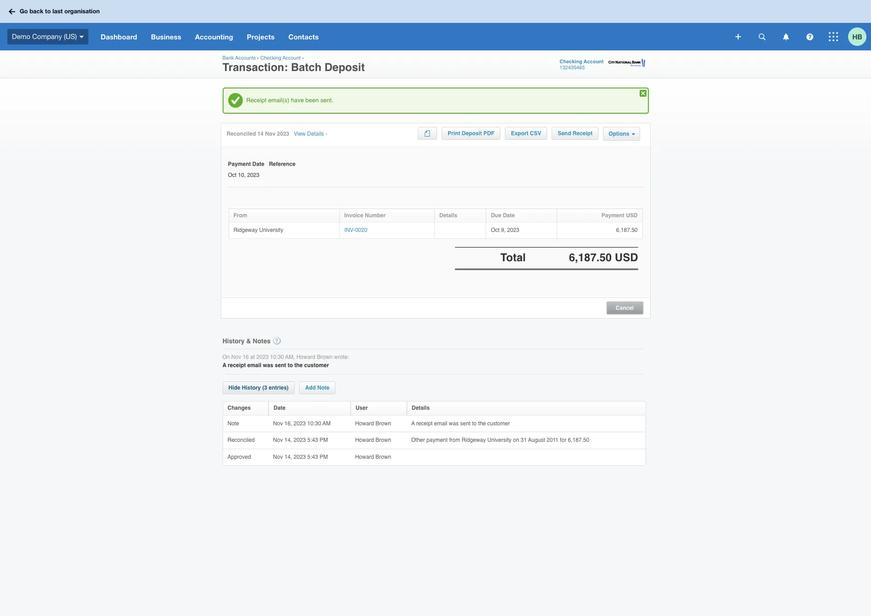Task type: vqa. For each thing, say whether or not it's contained in the screenshot.
5:43
yes



Task type: locate. For each thing, give the bounding box(es) containing it.
date up 16,
[[274, 405, 286, 411]]

date left reference
[[252, 161, 264, 167]]

0 horizontal spatial to
[[45, 7, 51, 15]]

0 horizontal spatial payment
[[228, 161, 251, 167]]

svg image left hb
[[829, 32, 838, 41]]

the up "other payment from ridgeway university on 31 august 2011 for 6,187.50" in the bottom of the page
[[478, 420, 486, 427]]

2 horizontal spatial to
[[472, 420, 477, 427]]

to inside "link"
[[45, 7, 51, 15]]

customer
[[304, 362, 329, 369], [487, 420, 510, 427]]

2 horizontal spatial details
[[439, 212, 457, 219]]

receipt inside on nov 16 at 2023 10:30 am, howard brown wrote: a receipt email was sent to the customer
[[228, 362, 246, 369]]

10:30 left am,
[[270, 354, 284, 360]]

2 pm from the top
[[320, 454, 328, 460]]

1 horizontal spatial to
[[288, 362, 293, 369]]

to down am,
[[288, 362, 293, 369]]

brown for reconciled
[[376, 437, 391, 443]]

1 vertical spatial 6,187.50
[[568, 437, 590, 443]]

2 vertical spatial date
[[274, 405, 286, 411]]

0 vertical spatial date
[[252, 161, 264, 167]]

1 vertical spatial reconciled
[[228, 437, 256, 443]]

email down at
[[247, 362, 261, 369]]

› right the accounts
[[257, 55, 259, 61]]

0 horizontal spatial details
[[307, 131, 324, 137]]

svg image
[[9, 8, 15, 14], [759, 33, 766, 40], [783, 33, 789, 40], [806, 33, 813, 40], [736, 34, 741, 39]]

0 horizontal spatial sent
[[275, 362, 286, 369]]

1 horizontal spatial checking
[[560, 59, 582, 65]]

receipt up the other
[[416, 420, 433, 427]]

checking account link
[[260, 55, 301, 61]]

navigation containing dashboard
[[94, 23, 729, 50]]

1 horizontal spatial was
[[449, 420, 459, 427]]

31
[[521, 437, 527, 443]]

0 vertical spatial 10:30
[[270, 354, 284, 360]]

› down contacts popup button
[[302, 55, 304, 61]]

0 horizontal spatial customer
[[304, 362, 329, 369]]

0 vertical spatial to
[[45, 7, 51, 15]]

changes
[[228, 405, 251, 411]]

0 horizontal spatial oct
[[228, 172, 237, 178]]

0 vertical spatial customer
[[304, 362, 329, 369]]

1 horizontal spatial email
[[434, 420, 447, 427]]

16
[[243, 354, 249, 360]]

1 vertical spatial receipt
[[416, 420, 433, 427]]

note down changes
[[228, 420, 241, 427]]

0 horizontal spatial svg image
[[79, 36, 84, 38]]

ridgeway down the from
[[234, 227, 258, 233]]

nov for note
[[273, 420, 283, 427]]

0 vertical spatial howard brown
[[355, 420, 393, 427]]

checking
[[260, 55, 281, 61], [560, 59, 582, 65]]

dashboard link
[[94, 23, 144, 50]]

1 vertical spatial deposit
[[462, 130, 482, 137]]

1 pm from the top
[[320, 437, 328, 443]]

reconciled
[[227, 131, 256, 137], [228, 437, 256, 443]]

customer inside on nov 16 at 2023 10:30 am, howard brown wrote: a receipt email was sent to the customer
[[304, 362, 329, 369]]

payment for payment date oct 10, 2023
[[228, 161, 251, 167]]

deposit inside bank accounts › checking account › transaction:                batch deposit
[[325, 61, 365, 74]]

2023 inside payment date oct 10, 2023
[[247, 172, 260, 178]]

bank accounts › checking account › transaction:                batch deposit
[[223, 55, 365, 74]]

nov 16, 2023 10:30 am
[[273, 420, 332, 427]]

1 vertical spatial sent
[[460, 420, 471, 427]]

1 horizontal spatial 6,187.50
[[616, 227, 638, 233]]

svg image inside go back to last organisation "link"
[[9, 8, 15, 14]]

deposit left pdf
[[462, 130, 482, 137]]

1 vertical spatial note
[[228, 420, 241, 427]]

receipt
[[246, 97, 267, 104], [573, 130, 593, 137]]

oct
[[228, 172, 237, 178], [491, 227, 500, 233]]

from
[[449, 437, 460, 443]]

receipt email(s) have been sent.
[[246, 97, 333, 104]]

1 vertical spatial email
[[434, 420, 447, 427]]

1 horizontal spatial a
[[411, 420, 415, 427]]

sent inside on nov 16 at 2023 10:30 am, howard brown wrote: a receipt email was sent to the customer
[[275, 362, 286, 369]]

1 vertical spatial history
[[242, 385, 261, 391]]

from
[[234, 212, 247, 219]]

ridgeway right from
[[462, 437, 486, 443]]

history left &
[[223, 337, 245, 344]]

2 howard brown from the top
[[355, 437, 393, 443]]

1 vertical spatial to
[[288, 362, 293, 369]]

nov right approved
[[273, 454, 283, 460]]

1 horizontal spatial ridgeway
[[462, 437, 486, 443]]

contacts button
[[282, 23, 326, 50]]

nov for approved
[[273, 454, 283, 460]]

banner containing hb
[[0, 0, 871, 50]]

wrote:
[[334, 354, 349, 360]]

nov 14, 2023 5:43 pm
[[273, 437, 329, 443], [273, 454, 329, 460]]

howard brown
[[355, 420, 393, 427], [355, 437, 393, 443], [355, 454, 393, 460]]

the inside on nov 16 at 2023 10:30 am, howard brown wrote: a receipt email was sent to the customer
[[294, 362, 303, 369]]

payment up 10,
[[228, 161, 251, 167]]

0 vertical spatial ridgeway
[[234, 227, 258, 233]]

reconciled up approved
[[228, 437, 256, 443]]

1 howard brown from the top
[[355, 420, 393, 427]]

email up payment
[[434, 420, 447, 427]]

0020
[[355, 227, 367, 233]]

1 vertical spatial 14,
[[285, 454, 292, 460]]

receipt right 'send'
[[573, 130, 593, 137]]

10,
[[238, 172, 246, 178]]

reconciled left the 14
[[227, 131, 256, 137]]

› right view
[[326, 131, 327, 137]]

1 vertical spatial pm
[[320, 454, 328, 460]]

was
[[263, 362, 273, 369], [449, 420, 459, 427]]

0 horizontal spatial date
[[252, 161, 264, 167]]

2 5:43 from the top
[[307, 454, 318, 460]]

email inside on nov 16 at 2023 10:30 am, howard brown wrote: a receipt email was sent to the customer
[[247, 362, 261, 369]]

5:43
[[307, 437, 318, 443], [307, 454, 318, 460]]

1 nov 14, 2023 5:43 pm from the top
[[273, 437, 329, 443]]

sent up from
[[460, 420, 471, 427]]

0 vertical spatial note
[[317, 385, 330, 391]]

to left last
[[45, 7, 51, 15]]

oct left 9,
[[491, 227, 500, 233]]

(us)
[[64, 32, 77, 40]]

0 vertical spatial 14,
[[285, 437, 292, 443]]

sent down am,
[[275, 362, 286, 369]]

checking account 132435465
[[560, 59, 604, 71]]

inv-0020 link
[[344, 227, 367, 233]]

0 horizontal spatial deposit
[[325, 61, 365, 74]]

brown inside on nov 16 at 2023 10:30 am, howard brown wrote: a receipt email was sent to the customer
[[317, 354, 333, 360]]

date inside payment date oct 10, 2023
[[252, 161, 264, 167]]

svg image
[[829, 32, 838, 41], [79, 36, 84, 38]]

1 horizontal spatial university
[[487, 437, 512, 443]]

0 vertical spatial the
[[294, 362, 303, 369]]

august
[[528, 437, 545, 443]]

back
[[30, 7, 43, 15]]

oct left 10,
[[228, 172, 237, 178]]

1 horizontal spatial details
[[412, 405, 430, 411]]

the down am,
[[294, 362, 303, 369]]

0 horizontal spatial receipt
[[228, 362, 246, 369]]

reconciled for reconciled 14 nov 2023 view details ›
[[227, 131, 256, 137]]

receipt down 16
[[228, 362, 246, 369]]

1 vertical spatial date
[[503, 212, 515, 219]]

1 14, from the top
[[285, 437, 292, 443]]

1 vertical spatial oct
[[491, 227, 500, 233]]

howard for note
[[355, 420, 374, 427]]

10:30 left am
[[307, 420, 321, 427]]

nov left 16
[[231, 354, 241, 360]]

0 horizontal spatial email
[[247, 362, 261, 369]]

0 horizontal spatial account
[[283, 55, 301, 61]]

0 vertical spatial a
[[223, 362, 226, 369]]

2 nov 14, 2023 5:43 pm from the top
[[273, 454, 329, 460]]

svg image right (us)
[[79, 36, 84, 38]]

1 5:43 from the top
[[307, 437, 318, 443]]

sent.
[[321, 97, 333, 104]]

1 horizontal spatial sent
[[460, 420, 471, 427]]

2 vertical spatial to
[[472, 420, 477, 427]]

1 vertical spatial howard brown
[[355, 437, 393, 443]]

hide
[[228, 385, 240, 391]]

nov left 16,
[[273, 420, 283, 427]]

1 vertical spatial the
[[478, 420, 486, 427]]

checking inside checking account 132435465
[[560, 59, 582, 65]]

0 vertical spatial university
[[259, 227, 283, 233]]

0 vertical spatial nov 14, 2023 5:43 pm
[[273, 437, 329, 443]]

0 horizontal spatial the
[[294, 362, 303, 369]]

export
[[511, 130, 529, 137]]

a up the other
[[411, 420, 415, 427]]

0 horizontal spatial checking
[[260, 55, 281, 61]]

nov 14, 2023 5:43 pm for reconciled
[[273, 437, 329, 443]]

0 vertical spatial email
[[247, 362, 261, 369]]

nov right the 14
[[265, 131, 276, 137]]

customer up add note
[[304, 362, 329, 369]]

invoice number
[[344, 212, 386, 219]]

invoice
[[344, 212, 363, 219]]

6,187.50 right for
[[568, 437, 590, 443]]

deposit up sent.
[[325, 61, 365, 74]]

2 horizontal spatial date
[[503, 212, 515, 219]]

history left (3
[[242, 385, 261, 391]]

banner
[[0, 0, 871, 50]]

have
[[291, 97, 304, 104]]

organisation
[[64, 7, 100, 15]]

note right add
[[317, 385, 330, 391]]

0 vertical spatial sent
[[275, 362, 286, 369]]

business
[[151, 33, 181, 41]]

0 vertical spatial pm
[[320, 437, 328, 443]]

0 vertical spatial details
[[307, 131, 324, 137]]

1 vertical spatial 5:43
[[307, 454, 318, 460]]

pdf
[[484, 130, 495, 137]]

0 vertical spatial receipt
[[228, 362, 246, 369]]

for
[[560, 437, 567, 443]]

customer up "other payment from ridgeway university on 31 august 2011 for 6,187.50" in the bottom of the page
[[487, 420, 510, 427]]

1 horizontal spatial payment
[[602, 212, 625, 219]]

view details › link
[[294, 131, 327, 138]]

history
[[223, 337, 245, 344], [242, 385, 261, 391]]

checking inside bank accounts › checking account › transaction:                batch deposit
[[260, 55, 281, 61]]

0 horizontal spatial a
[[223, 362, 226, 369]]

2 vertical spatial howard brown
[[355, 454, 393, 460]]

the
[[294, 362, 303, 369], [478, 420, 486, 427]]

howard
[[297, 354, 315, 360], [355, 420, 374, 427], [355, 437, 374, 443], [355, 454, 374, 460]]

export csv link
[[505, 127, 547, 140]]

a
[[223, 362, 226, 369], [411, 420, 415, 427]]

0 horizontal spatial receipt
[[246, 97, 267, 104]]

0 vertical spatial deposit
[[325, 61, 365, 74]]

howard inside on nov 16 at 2023 10:30 am, howard brown wrote: a receipt email was sent to the customer
[[297, 354, 315, 360]]

1 horizontal spatial ›
[[302, 55, 304, 61]]

howard for approved
[[355, 454, 374, 460]]

1 horizontal spatial 10:30
[[307, 420, 321, 427]]

›
[[257, 55, 259, 61], [302, 55, 304, 61], [326, 131, 327, 137]]

0 horizontal spatial was
[[263, 362, 273, 369]]

hb
[[853, 32, 863, 41]]

demo company (us)
[[12, 32, 77, 40]]

0 vertical spatial 5:43
[[307, 437, 318, 443]]

payment left usd
[[602, 212, 625, 219]]

view
[[294, 131, 306, 137]]

date for payment date oct 10, 2023
[[252, 161, 264, 167]]

1 horizontal spatial note
[[317, 385, 330, 391]]

1 vertical spatial was
[[449, 420, 459, 427]]

payment inside payment date oct 10, 2023
[[228, 161, 251, 167]]

0 vertical spatial was
[[263, 362, 273, 369]]

email
[[247, 362, 261, 369], [434, 420, 447, 427]]

1 horizontal spatial receipt
[[573, 130, 593, 137]]

account inside bank accounts › checking account › transaction:                batch deposit
[[283, 55, 301, 61]]

2023
[[277, 131, 289, 137], [247, 172, 260, 178], [507, 227, 520, 233], [256, 354, 269, 360], [294, 420, 306, 427], [294, 437, 306, 443], [294, 454, 306, 460]]

14,
[[285, 437, 292, 443], [285, 454, 292, 460]]

to up "other payment from ridgeway university on 31 august 2011 for 6,187.50" in the bottom of the page
[[472, 420, 477, 427]]

details
[[307, 131, 324, 137], [439, 212, 457, 219], [412, 405, 430, 411]]

0 horizontal spatial 10:30
[[270, 354, 284, 360]]

navigation
[[94, 23, 729, 50]]

0 vertical spatial payment
[[228, 161, 251, 167]]

brown for note
[[376, 420, 391, 427]]

2023 inside on nov 16 at 2023 10:30 am, howard brown wrote: a receipt email was sent to the customer
[[256, 354, 269, 360]]

was up from
[[449, 420, 459, 427]]

date right due
[[503, 212, 515, 219]]

1 vertical spatial customer
[[487, 420, 510, 427]]

ridgeway
[[234, 227, 258, 233], [462, 437, 486, 443]]

a down on
[[223, 362, 226, 369]]

sent
[[275, 362, 286, 369], [460, 420, 471, 427]]

send
[[558, 130, 571, 137]]

6,187.50 down usd
[[616, 227, 638, 233]]

1 vertical spatial payment
[[602, 212, 625, 219]]

add note
[[305, 385, 330, 391]]

1 horizontal spatial deposit
[[462, 130, 482, 137]]

1 horizontal spatial account
[[584, 59, 604, 65]]

university
[[259, 227, 283, 233], [487, 437, 512, 443]]

1 vertical spatial nov 14, 2023 5:43 pm
[[273, 454, 329, 460]]

2 14, from the top
[[285, 454, 292, 460]]

2 vertical spatial details
[[412, 405, 430, 411]]

receipt left email(s)
[[246, 97, 267, 104]]

nov down nov 16, 2023 10:30 am
[[273, 437, 283, 443]]

send receipt link
[[552, 127, 599, 140]]

0 vertical spatial 6,187.50
[[616, 227, 638, 233]]

due
[[491, 212, 501, 219]]

was up (3
[[263, 362, 273, 369]]

oct inside payment date oct 10, 2023
[[228, 172, 237, 178]]

0 vertical spatial oct
[[228, 172, 237, 178]]

number
[[365, 212, 386, 219]]

options
[[609, 131, 630, 137]]

10:30
[[270, 354, 284, 360], [307, 420, 321, 427]]



Task type: describe. For each thing, give the bounding box(es) containing it.
navigation inside banner
[[94, 23, 729, 50]]

bank
[[223, 55, 234, 61]]

on nov 16 at 2023 10:30 am, howard brown wrote: a receipt email was sent to the customer
[[223, 354, 349, 369]]

send receipt
[[558, 130, 593, 137]]

total
[[500, 251, 526, 264]]

0 horizontal spatial university
[[259, 227, 283, 233]]

hide history (3 entries)
[[228, 385, 289, 391]]

pm for reconciled
[[320, 437, 328, 443]]

last
[[52, 7, 63, 15]]

projects button
[[240, 23, 282, 50]]

1 vertical spatial university
[[487, 437, 512, 443]]

1 horizontal spatial receipt
[[416, 420, 433, 427]]

payment
[[427, 437, 448, 443]]

bank accounts link
[[223, 55, 256, 61]]

brown for approved
[[376, 454, 391, 460]]

1 vertical spatial details
[[439, 212, 457, 219]]

payment usd
[[602, 212, 638, 219]]

due date
[[491, 212, 515, 219]]

16,
[[285, 420, 292, 427]]

at
[[250, 354, 255, 360]]

csv
[[530, 130, 541, 137]]

2011
[[547, 437, 559, 443]]

cancel link
[[607, 303, 643, 311]]

entries)
[[269, 385, 289, 391]]

demo company (us) button
[[0, 23, 94, 50]]

nov 14, 2023 5:43 pm for approved
[[273, 454, 329, 460]]

howard for reconciled
[[355, 437, 374, 443]]

1 vertical spatial receipt
[[573, 130, 593, 137]]

usd
[[626, 212, 638, 219]]

oct 9, 2023
[[491, 227, 520, 233]]

print
[[448, 130, 460, 137]]

on
[[223, 354, 230, 360]]

reference
[[269, 161, 296, 167]]

5:43 for approved
[[307, 454, 318, 460]]

accounting
[[195, 33, 233, 41]]

inv-0020
[[344, 227, 367, 233]]

(3
[[262, 385, 267, 391]]

am,
[[285, 354, 295, 360]]

14, for approved
[[285, 454, 292, 460]]

date for due date
[[503, 212, 515, 219]]

0 vertical spatial history
[[223, 337, 245, 344]]

add note link
[[299, 381, 336, 394]]

nov for reconciled
[[273, 437, 283, 443]]

was inside on nov 16 at 2023 10:30 am, howard brown wrote: a receipt email was sent to the customer
[[263, 362, 273, 369]]

go back to last organisation
[[20, 7, 100, 15]]

howard brown for other payment from ridgeway university on 31 august 2011 for 6,187.50
[[355, 437, 393, 443]]

reconciled 14 nov 2023 view details ›
[[227, 131, 327, 137]]

howard brown for a receipt email was sent to the customer
[[355, 420, 393, 427]]

5:43 for reconciled
[[307, 437, 318, 443]]

business button
[[144, 23, 188, 50]]

svg image inside demo company (us) 'popup button'
[[79, 36, 84, 38]]

dashboard
[[101, 33, 137, 41]]

print deposit pdf
[[448, 130, 495, 137]]

1 horizontal spatial customer
[[487, 420, 510, 427]]

accounting button
[[188, 23, 240, 50]]

go
[[20, 7, 28, 15]]

add
[[305, 385, 316, 391]]

3 howard brown from the top
[[355, 454, 393, 460]]

0 horizontal spatial ›
[[257, 55, 259, 61]]

user
[[356, 405, 368, 411]]

132435465
[[560, 65, 585, 71]]

other payment from ridgeway university on 31 august 2011 for 6,187.50
[[411, 437, 591, 443]]

ridgeway university
[[234, 227, 283, 233]]

cancel
[[616, 305, 634, 311]]

payment date oct 10, 2023
[[228, 161, 264, 178]]

a inside on nov 16 at 2023 10:30 am, howard brown wrote: a receipt email was sent to the customer
[[223, 362, 226, 369]]

print deposit pdf link
[[442, 127, 501, 140]]

0 horizontal spatial note
[[228, 420, 241, 427]]

on
[[513, 437, 519, 443]]

been
[[306, 97, 319, 104]]

transaction:
[[223, 61, 288, 74]]

hide history (3 entries) link
[[223, 381, 295, 394]]

notes
[[253, 337, 271, 344]]

10:30 inside on nov 16 at 2023 10:30 am, howard brown wrote: a receipt email was sent to the customer
[[270, 354, 284, 360]]

1 horizontal spatial date
[[274, 405, 286, 411]]

account inside checking account 132435465
[[584, 59, 604, 65]]

email(s)
[[268, 97, 289, 104]]

approved
[[228, 454, 253, 460]]

1 horizontal spatial svg image
[[829, 32, 838, 41]]

1 vertical spatial a
[[411, 420, 415, 427]]

batch
[[291, 61, 322, 74]]

9,
[[501, 227, 506, 233]]

contacts
[[289, 33, 319, 41]]

go back to last organisation link
[[6, 3, 105, 20]]

accounts
[[235, 55, 256, 61]]

reconciled for reconciled
[[228, 437, 256, 443]]

payment for payment usd
[[602, 212, 625, 219]]

projects
[[247, 33, 275, 41]]

14
[[258, 131, 264, 137]]

am
[[323, 420, 331, 427]]

&
[[246, 337, 251, 344]]

1 vertical spatial ridgeway
[[462, 437, 486, 443]]

other
[[411, 437, 425, 443]]

0 horizontal spatial ridgeway
[[234, 227, 258, 233]]

to inside on nov 16 at 2023 10:30 am, howard brown wrote: a receipt email was sent to the customer
[[288, 362, 293, 369]]

company
[[32, 32, 62, 40]]

2 horizontal spatial ›
[[326, 131, 327, 137]]

nov inside on nov 16 at 2023 10:30 am, howard brown wrote: a receipt email was sent to the customer
[[231, 354, 241, 360]]

0 vertical spatial receipt
[[246, 97, 267, 104]]

0 horizontal spatial 6,187.50
[[568, 437, 590, 443]]

export csv
[[511, 130, 541, 137]]

1 horizontal spatial the
[[478, 420, 486, 427]]

history & notes
[[223, 337, 271, 344]]

6,187.50 usd
[[569, 251, 638, 264]]

pm for approved
[[320, 454, 328, 460]]

demo
[[12, 32, 30, 40]]

14, for reconciled
[[285, 437, 292, 443]]



